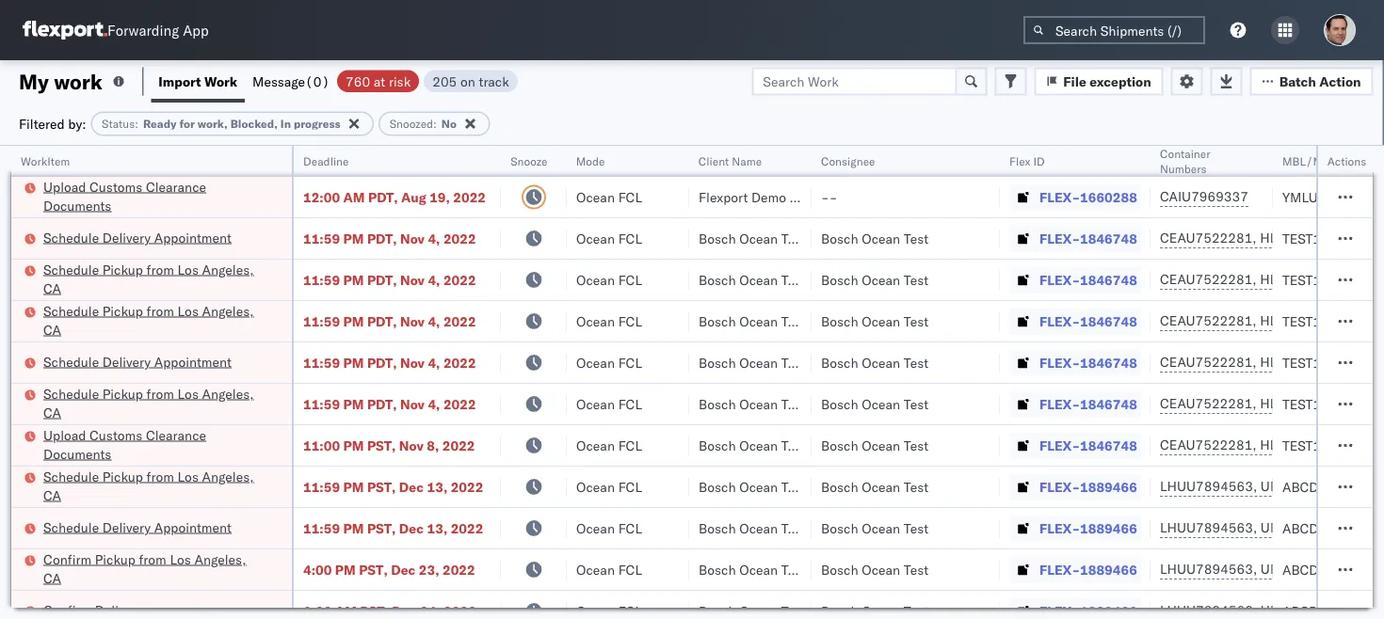 Task type: locate. For each thing, give the bounding box(es) containing it.
no
[[442, 117, 457, 131]]

1 upload customs clearance documents from the top
[[43, 178, 206, 214]]

4 flex- from the top
[[1040, 313, 1080, 330]]

1 13, from the top
[[427, 479, 448, 495]]

3 lhuu7894563, uetu5238478 from the top
[[1160, 561, 1353, 578]]

11:00
[[303, 437, 340, 454]]

1 uetu5238478 from the top
[[1261, 478, 1353, 495]]

11:59 for schedule delivery appointment button associated with 11:59 pm pst, dec 13, 2022
[[303, 520, 340, 537]]

: left no
[[433, 117, 437, 131]]

7 11:59 from the top
[[303, 520, 340, 537]]

6 resize handle column header from the left
[[978, 146, 1000, 620]]

1 appointment from the top
[[154, 229, 232, 246]]

11:59
[[303, 230, 340, 247], [303, 272, 340, 288], [303, 313, 340, 330], [303, 355, 340, 371], [303, 396, 340, 413], [303, 479, 340, 495], [303, 520, 340, 537]]

1 schedule pickup from los angeles, ca button from the top
[[43, 260, 267, 300]]

1 vertical spatial dec
[[399, 520, 424, 537]]

demo
[[752, 189, 787, 205]]

1 vertical spatial abcdefg78456
[[1283, 520, 1385, 537]]

3 flex- from the top
[[1040, 272, 1080, 288]]

2 flex-1846748 from the top
[[1040, 272, 1138, 288]]

appointment for 11:59 pm pdt, nov 4, 2022
[[154, 354, 232, 370]]

schedule pickup from los angeles, ca link
[[43, 260, 267, 298], [43, 302, 267, 340], [43, 385, 267, 422], [43, 468, 267, 505]]

fcl
[[618, 189, 642, 205], [618, 230, 642, 247], [618, 272, 642, 288], [618, 313, 642, 330], [618, 355, 642, 371], [618, 396, 642, 413], [618, 437, 642, 454], [618, 479, 642, 495], [618, 520, 642, 537], [618, 562, 642, 578]]

:
[[135, 117, 138, 131], [433, 117, 437, 131]]

0 vertical spatial consignee
[[821, 154, 875, 168]]

10 ocean fcl from the top
[[576, 562, 642, 578]]

pst, left 23,
[[359, 562, 388, 578]]

0 vertical spatial dec
[[399, 479, 424, 495]]

2 lhuu7894563, from the top
[[1160, 520, 1258, 536]]

id
[[1034, 154, 1045, 168]]

3 schedule pickup from los angeles, ca from the top
[[43, 386, 254, 421]]

snoozed
[[390, 117, 433, 131]]

flex-1889466
[[1040, 479, 1138, 495], [1040, 520, 1138, 537], [1040, 562, 1138, 578]]

11:59 pm pst, dec 13, 2022 down 11:00 pm pst, nov 8, 2022
[[303, 479, 484, 495]]

1889466 for schedule pickup from los angeles, ca
[[1080, 479, 1138, 495]]

schedule pickup from los angeles, ca button
[[43, 260, 267, 300], [43, 302, 267, 341], [43, 385, 267, 424], [43, 468, 267, 507]]

ocean fcl for upload customs clearance documents link for 11:00 pm pst, nov 8, 2022
[[576, 437, 642, 454]]

confirm down the confirm pickup from los angeles, ca at bottom left
[[43, 602, 91, 619]]

customs for 12:00 am pdt, aug 19, 2022
[[90, 178, 142, 195]]

2 vertical spatial schedule delivery appointment button
[[43, 518, 232, 539]]

0 vertical spatial appointment
[[154, 229, 232, 246]]

hlxu6269489, for 1st schedule pickup from los angeles, ca button from the top of the page
[[1260, 271, 1357, 288]]

1 : from the left
[[135, 117, 138, 131]]

11:59 pm pst, dec 13, 2022 for schedule delivery appointment
[[303, 520, 484, 537]]

resize handle column header for client name
[[789, 146, 812, 620]]

10 flex- from the top
[[1040, 562, 1080, 578]]

6 11:59 from the top
[[303, 479, 340, 495]]

4 ceau7522281, hlxu6269489, hlx from the top
[[1160, 354, 1385, 371]]

3 1846748 from the top
[[1080, 313, 1138, 330]]

205
[[433, 73, 457, 89]]

ocean fcl for confirm pickup from los angeles, ca link
[[576, 562, 642, 578]]

5 11:59 pm pdt, nov 4, 2022 from the top
[[303, 396, 476, 413]]

exception
[[1090, 73, 1152, 89]]

los for 1st schedule pickup from los angeles, ca button from the top of the page
[[178, 261, 199, 278]]

upload customs clearance documents button for 11:00 pm pst, nov 8, 2022
[[43, 426, 267, 466]]

8 ocean fcl from the top
[[576, 479, 642, 495]]

flex-1660288 button
[[1010, 184, 1141, 211], [1010, 184, 1141, 211]]

file exception
[[1064, 73, 1152, 89]]

2022
[[453, 189, 486, 205], [444, 230, 476, 247], [444, 272, 476, 288], [444, 313, 476, 330], [444, 355, 476, 371], [444, 396, 476, 413], [442, 437, 475, 454], [451, 479, 484, 495], [451, 520, 484, 537], [443, 562, 475, 578]]

from
[[147, 261, 174, 278], [147, 303, 174, 319], [147, 386, 174, 402], [147, 469, 174, 485], [139, 551, 167, 568]]

2 1889466 from the top
[[1080, 520, 1138, 537]]

2 abcdefg78456 from the top
[[1283, 520, 1385, 537]]

los for first schedule pickup from los angeles, ca button from the bottom
[[178, 469, 199, 485]]

dec up 23,
[[399, 520, 424, 537]]

1 schedule pickup from los angeles, ca link from the top
[[43, 260, 267, 298]]

from inside the confirm pickup from los angeles, ca
[[139, 551, 167, 568]]

760 at risk
[[346, 73, 411, 89]]

abcdefg78456
[[1283, 479, 1385, 495], [1283, 520, 1385, 537], [1283, 562, 1385, 578]]

1 vertical spatial 11:59 pm pst, dec 13, 2022
[[303, 520, 484, 537]]

11:59 pm pst, dec 13, 2022
[[303, 479, 484, 495], [303, 520, 484, 537]]

upload
[[43, 178, 86, 195], [43, 427, 86, 444]]

1 vertical spatial appointment
[[154, 354, 232, 370]]

13,
[[427, 479, 448, 495], [427, 520, 448, 537]]

1 11:59 pm pst, dec 13, 2022 from the top
[[303, 479, 484, 495]]

1 vertical spatial 13,
[[427, 520, 448, 537]]

2 vertical spatial schedule delivery appointment link
[[43, 518, 232, 537]]

documents for 12:00
[[43, 197, 111, 214]]

2 confirm from the top
[[43, 602, 91, 619]]

11:59 pm pst, dec 13, 2022 up 4:00 pm pst, dec 23, 2022
[[303, 520, 484, 537]]

2 13, from the top
[[427, 520, 448, 537]]

confirm for confirm pickup from los angeles, ca
[[43, 551, 91, 568]]

4 ca from the top
[[43, 487, 61, 504]]

0 vertical spatial 1889466
[[1080, 479, 1138, 495]]

los inside the confirm pickup from los angeles, ca
[[170, 551, 191, 568]]

los
[[178, 261, 199, 278], [178, 303, 199, 319], [178, 386, 199, 402], [178, 469, 199, 485], [170, 551, 191, 568]]

1 ceau7522281, hlxu6269489, hlx from the top
[[1160, 230, 1385, 246]]

2 upload from the top
[[43, 427, 86, 444]]

flex-1660288
[[1040, 189, 1138, 205]]

consignee inside button
[[821, 154, 875, 168]]

pst, left 8,
[[367, 437, 396, 454]]

flex-1846748
[[1040, 230, 1138, 247], [1040, 272, 1138, 288], [1040, 313, 1138, 330], [1040, 355, 1138, 371], [1040, 396, 1138, 413], [1040, 437, 1138, 454]]

fcl for 'schedule pickup from los angeles, ca' link related to second schedule pickup from los angeles, ca button
[[618, 313, 642, 330]]

import work
[[159, 73, 237, 89]]

4 ceau7522281, from the top
[[1160, 354, 1257, 371]]

pst, for schedule pickup from los angeles, ca
[[367, 479, 396, 495]]

0 vertical spatial clearance
[[146, 178, 206, 195]]

ocean
[[576, 189, 615, 205], [576, 230, 615, 247], [740, 230, 778, 247], [862, 230, 901, 247], [576, 272, 615, 288], [740, 272, 778, 288], [862, 272, 901, 288], [576, 313, 615, 330], [740, 313, 778, 330], [862, 313, 901, 330], [576, 355, 615, 371], [740, 355, 778, 371], [862, 355, 901, 371], [576, 396, 615, 413], [740, 396, 778, 413], [862, 396, 901, 413], [576, 437, 615, 454], [740, 437, 778, 454], [862, 437, 901, 454], [576, 479, 615, 495], [740, 479, 778, 495], [862, 479, 901, 495], [576, 520, 615, 537], [740, 520, 778, 537], [862, 520, 901, 537], [576, 562, 615, 578], [740, 562, 778, 578], [862, 562, 901, 578]]

2 vertical spatial dec
[[391, 562, 416, 578]]

1 ocean fcl from the top
[[576, 189, 642, 205]]

schedule delivery appointment button for 11:59 pm pdt, nov 4, 2022
[[43, 353, 232, 373]]

4 lhuu7894563, uetu5238478 from the top
[[1160, 603, 1353, 619]]

13, down 8,
[[427, 479, 448, 495]]

ocean fcl for 1st schedule pickup from los angeles, ca button from the top of the page 'schedule pickup from los angeles, ca' link
[[576, 272, 642, 288]]

1 vertical spatial clearance
[[146, 427, 206, 444]]

confirm pickup from los angeles, ca button
[[43, 551, 267, 590]]

hlxu6269489, for second schedule pickup from los angeles, ca button
[[1260, 313, 1357, 329]]

4 test123456 from the top
[[1283, 355, 1362, 371]]

7 fcl from the top
[[618, 437, 642, 454]]

upload for 12:00 am pdt, aug 19, 2022
[[43, 178, 86, 195]]

dec
[[399, 479, 424, 495], [399, 520, 424, 537], [391, 562, 416, 578]]

8 resize handle column header from the left
[[1251, 146, 1273, 620]]

: for status
[[135, 117, 138, 131]]

resize handle column header for deadline
[[478, 146, 501, 620]]

dec down 11:00 pm pst, nov 8, 2022
[[399, 479, 424, 495]]

4 11:59 from the top
[[303, 355, 340, 371]]

1846748
[[1080, 230, 1138, 247], [1080, 272, 1138, 288], [1080, 313, 1138, 330], [1080, 355, 1138, 371], [1080, 396, 1138, 413], [1080, 437, 1138, 454]]

2 hlxu6269489, from the top
[[1260, 271, 1357, 288]]

ceau7522281,
[[1160, 230, 1257, 246], [1160, 271, 1257, 288], [1160, 313, 1257, 329], [1160, 354, 1257, 371], [1160, 396, 1257, 412], [1160, 437, 1257, 454]]

actions
[[1328, 154, 1367, 168]]

upload customs clearance documents link for 12:00 am pdt, aug 19, 2022
[[43, 178, 267, 215]]

2 ocean fcl from the top
[[576, 230, 642, 247]]

1846748 for 11:00 pm pst, nov 8, 2022's upload customs clearance documents button
[[1080, 437, 1138, 454]]

11:59 pm pst, dec 13, 2022 for schedule pickup from los angeles, ca
[[303, 479, 484, 495]]

uetu5238478 for confirm pickup from los angeles, ca
[[1261, 561, 1353, 578]]

confirm delivery button
[[43, 601, 143, 620]]

2 lhuu7894563, uetu5238478 from the top
[[1160, 520, 1353, 536]]

fcl for confirm pickup from los angeles, ca link
[[618, 562, 642, 578]]

2 test123456 from the top
[[1283, 272, 1362, 288]]

ready
[[143, 117, 177, 131]]

resize handle column header for workitem
[[269, 146, 292, 620]]

5 ocean fcl from the top
[[576, 355, 642, 371]]

bosch
[[699, 230, 736, 247], [821, 230, 859, 247], [699, 272, 736, 288], [821, 272, 859, 288], [699, 313, 736, 330], [821, 313, 859, 330], [699, 355, 736, 371], [821, 355, 859, 371], [699, 396, 736, 413], [821, 396, 859, 413], [699, 437, 736, 454], [821, 437, 859, 454], [699, 479, 736, 495], [821, 479, 859, 495], [699, 520, 736, 537], [821, 520, 859, 537], [699, 562, 736, 578], [821, 562, 859, 578]]

resize handle column header
[[269, 146, 292, 620], [478, 146, 501, 620], [544, 146, 567, 620], [667, 146, 689, 620], [789, 146, 812, 620], [978, 146, 1000, 620], [1128, 146, 1151, 620], [1251, 146, 1273, 620], [1351, 146, 1373, 620]]

2 vertical spatial appointment
[[154, 519, 232, 536]]

for
[[179, 117, 195, 131]]

9 ocean fcl from the top
[[576, 520, 642, 537]]

: left ready
[[135, 117, 138, 131]]

2 vertical spatial flex-1889466
[[1040, 562, 1138, 578]]

forwarding app link
[[23, 21, 209, 40]]

-
[[821, 189, 829, 205], [829, 189, 838, 205]]

ceau7522281, hlxu6269489, hlx
[[1160, 230, 1385, 246], [1160, 271, 1385, 288], [1160, 313, 1385, 329], [1160, 354, 1385, 371], [1160, 396, 1385, 412], [1160, 437, 1385, 454]]

9 fcl from the top
[[618, 520, 642, 537]]

schedule delivery appointment for 11:59 pm pst, dec 13, 2022
[[43, 519, 232, 536]]

3 lhuu7894563, from the top
[[1160, 561, 1258, 578]]

0 horizontal spatial :
[[135, 117, 138, 131]]

ca
[[43, 280, 61, 297], [43, 322, 61, 338], [43, 405, 61, 421], [43, 487, 61, 504], [43, 570, 61, 587]]

schedule delivery appointment for 11:59 pm pdt, nov 4, 2022
[[43, 354, 232, 370]]

2 customs from the top
[[90, 427, 142, 444]]

confirm pickup from los angeles, ca
[[43, 551, 246, 587]]

3 fcl from the top
[[618, 272, 642, 288]]

uetu5238478 for confirm delivery
[[1261, 603, 1353, 619]]

0 vertical spatial schedule delivery appointment link
[[43, 228, 232, 247]]

1846748 for second schedule pickup from los angeles, ca button
[[1080, 313, 1138, 330]]

6 fcl from the top
[[618, 396, 642, 413]]

my work
[[19, 68, 103, 94]]

lhuu7894563, for schedule delivery appointment
[[1160, 520, 1258, 536]]

0 vertical spatial confirm
[[43, 551, 91, 568]]

2 ceau7522281, hlxu6269489, hlx from the top
[[1160, 271, 1385, 288]]

message (0)
[[252, 73, 330, 89]]

6 hlxu6269489, from the top
[[1260, 437, 1357, 454]]

lhuu7894563, uetu5238478 for schedule delivery appointment
[[1160, 520, 1353, 536]]

8 flex- from the top
[[1040, 479, 1080, 495]]

2 vertical spatial schedule delivery appointment
[[43, 519, 232, 536]]

flex-1889466 for confirm pickup from los angeles, ca
[[1040, 562, 1138, 578]]

1 documents from the top
[[43, 197, 111, 214]]

10 fcl from the top
[[618, 562, 642, 578]]

resize handle column header for container numbers
[[1251, 146, 1273, 620]]

--
[[821, 189, 838, 205]]

snoozed : no
[[390, 117, 457, 131]]

ocean fcl for 'schedule pickup from los angeles, ca' link corresponding to first schedule pickup from los angeles, ca button from the bottom
[[576, 479, 642, 495]]

0 vertical spatial schedule delivery appointment
[[43, 229, 232, 246]]

clearance for 12:00 am pdt, aug 19, 2022
[[146, 178, 206, 195]]

pst,
[[367, 437, 396, 454], [367, 479, 396, 495], [367, 520, 396, 537], [359, 562, 388, 578]]

import work button
[[151, 60, 245, 103]]

1 flex-1889466 from the top
[[1040, 479, 1138, 495]]

schedule pickup from los angeles, ca link for 2nd schedule pickup from los angeles, ca button from the bottom of the page
[[43, 385, 267, 422]]

1 customs from the top
[[90, 178, 142, 195]]

lhuu7894563, for confirm pickup from los angeles, ca
[[1160, 561, 1258, 578]]

0 vertical spatial schedule delivery appointment button
[[43, 228, 232, 249]]

ocean fcl for 'schedule pickup from los angeles, ca' link related to second schedule pickup from los angeles, ca button
[[576, 313, 642, 330]]

pst, down 11:00 pm pst, nov 8, 2022
[[367, 479, 396, 495]]

upload customs clearance documents
[[43, 178, 206, 214], [43, 427, 206, 462]]

0 vertical spatial upload
[[43, 178, 86, 195]]

2 appointment from the top
[[154, 354, 232, 370]]

lhuu7894563, uetu5238478 for confirm pickup from los angeles, ca
[[1160, 561, 1353, 578]]

1 upload customs clearance documents link from the top
[[43, 178, 267, 215]]

upload customs clearance documents for 11:00 pm pst, nov 8, 2022
[[43, 427, 206, 462]]

3 uetu5238478 from the top
[[1261, 561, 1353, 578]]

1 vertical spatial upload customs clearance documents button
[[43, 426, 267, 466]]

pst, up 4:00 pm pst, dec 23, 2022
[[367, 520, 396, 537]]

1 fcl from the top
[[618, 189, 642, 205]]

consignee right "demo"
[[790, 189, 853, 205]]

2 : from the left
[[433, 117, 437, 131]]

13, up 23,
[[427, 520, 448, 537]]

confirm for confirm delivery
[[43, 602, 91, 619]]

1889466 for confirm pickup from los angeles, ca
[[1080, 562, 1138, 578]]

1 vertical spatial schedule delivery appointment
[[43, 354, 232, 370]]

2 vertical spatial 1889466
[[1080, 562, 1138, 578]]

1 1889466 from the top
[[1080, 479, 1138, 495]]

fcl for upload customs clearance documents link for 11:00 pm pst, nov 8, 2022
[[618, 437, 642, 454]]

2 upload customs clearance documents from the top
[[43, 427, 206, 462]]

fcl for 1st schedule pickup from los angeles, ca button from the top of the page 'schedule pickup from los angeles, ca' link
[[618, 272, 642, 288]]

confirm up confirm delivery
[[43, 551, 91, 568]]

test123456
[[1283, 230, 1362, 247], [1283, 272, 1362, 288], [1283, 313, 1362, 330], [1283, 355, 1362, 371], [1283, 396, 1362, 413], [1283, 437, 1362, 454]]

1 vertical spatial upload customs clearance documents
[[43, 427, 206, 462]]

2 upload customs clearance documents button from the top
[[43, 426, 267, 466]]

1 vertical spatial schedule delivery appointment button
[[43, 353, 232, 373]]

file exception button
[[1034, 67, 1164, 96], [1034, 67, 1164, 96]]

1 vertical spatial consignee
[[790, 189, 853, 205]]

dec for schedule delivery appointment
[[399, 520, 424, 537]]

2 11:59 from the top
[[303, 272, 340, 288]]

0 vertical spatial 13,
[[427, 479, 448, 495]]

1 upload from the top
[[43, 178, 86, 195]]

13, for schedule pickup from los angeles, ca
[[427, 479, 448, 495]]

3 schedule delivery appointment button from the top
[[43, 518, 232, 539]]

0 vertical spatial upload customs clearance documents button
[[43, 178, 267, 217]]

2 vertical spatial abcdefg78456
[[1283, 562, 1385, 578]]

snooze
[[510, 154, 548, 168]]

1846748 for 1st schedule pickup from los angeles, ca button from the top of the page
[[1080, 272, 1138, 288]]

1 horizontal spatial :
[[433, 117, 437, 131]]

file
[[1064, 73, 1087, 89]]

0 vertical spatial flex-1889466
[[1040, 479, 1138, 495]]

1 vertical spatial customs
[[90, 427, 142, 444]]

2 11:59 pm pst, dec 13, 2022 from the top
[[303, 520, 484, 537]]

workitem
[[21, 154, 70, 168]]

1846748 for 11:59 pm pdt, nov 4, 2022 schedule delivery appointment button
[[1080, 355, 1138, 371]]

1 vertical spatial confirm
[[43, 602, 91, 619]]

forwarding app
[[107, 21, 209, 39]]

1 vertical spatial upload customs clearance documents link
[[43, 426, 267, 464]]

5 fcl from the top
[[618, 355, 642, 371]]

5 schedule from the top
[[43, 386, 99, 402]]

1 lhuu7894563, from the top
[[1160, 478, 1258, 495]]

11:00 pm pst, nov 8, 2022
[[303, 437, 475, 454]]

0 vertical spatial customs
[[90, 178, 142, 195]]

0 vertical spatial upload customs clearance documents link
[[43, 178, 267, 215]]

1 4, from the top
[[428, 230, 440, 247]]

2 schedule from the top
[[43, 261, 99, 278]]

1 vertical spatial flex-1889466
[[1040, 520, 1138, 537]]

3 ocean fcl from the top
[[576, 272, 642, 288]]

hlxu6269489,
[[1260, 230, 1357, 246], [1260, 271, 1357, 288], [1260, 313, 1357, 329], [1260, 354, 1357, 371], [1260, 396, 1357, 412], [1260, 437, 1357, 454]]

deadline button
[[294, 150, 482, 169]]

uetu5238478 for schedule delivery appointment
[[1261, 520, 1353, 536]]

pickup
[[102, 261, 143, 278], [102, 303, 143, 319], [102, 386, 143, 402], [102, 469, 143, 485], [95, 551, 136, 568]]

upload customs clearance documents for 12:00 am pdt, aug 19, 2022
[[43, 178, 206, 214]]

consignee up --
[[821, 154, 875, 168]]

appointment for 11:59 pm pst, dec 13, 2022
[[154, 519, 232, 536]]

1 resize handle column header from the left
[[269, 146, 292, 620]]

1 vertical spatial 1889466
[[1080, 520, 1138, 537]]

2 flex-1889466 from the top
[[1040, 520, 1138, 537]]

0 vertical spatial 11:59 pm pst, dec 13, 2022
[[303, 479, 484, 495]]

confirm
[[43, 551, 91, 568], [43, 602, 91, 619]]

4 lhuu7894563, from the top
[[1160, 603, 1258, 619]]

1 - from the left
[[821, 189, 829, 205]]

lhuu7894563, uetu5238478
[[1160, 478, 1353, 495], [1160, 520, 1353, 536], [1160, 561, 1353, 578], [1160, 603, 1353, 619]]

7 ocean fcl from the top
[[576, 437, 642, 454]]

6 ocean fcl from the top
[[576, 396, 642, 413]]

1 vertical spatial schedule delivery appointment link
[[43, 353, 232, 372]]

5 resize handle column header from the left
[[789, 146, 812, 620]]

Search Shipments (/) text field
[[1024, 16, 1206, 44]]

confirm inside the confirm pickup from los angeles, ca
[[43, 551, 91, 568]]

documents
[[43, 197, 111, 214], [43, 446, 111, 462]]

0 vertical spatial documents
[[43, 197, 111, 214]]

upload customs clearance documents link for 11:00 pm pst, nov 8, 2022
[[43, 426, 267, 464]]

5 ceau7522281, from the top
[[1160, 396, 1257, 412]]

client name
[[699, 154, 762, 168]]

11:59 for 11:59 pm pdt, nov 4, 2022 schedule delivery appointment button
[[303, 355, 340, 371]]

schedule delivery appointment
[[43, 229, 232, 246], [43, 354, 232, 370], [43, 519, 232, 536]]

abcdefg78456 for schedule pickup from los angeles, ca
[[1283, 479, 1385, 495]]

2 schedule delivery appointment button from the top
[[43, 353, 232, 373]]

(0)
[[305, 73, 330, 89]]

dec left 23,
[[391, 562, 416, 578]]

flex-
[[1040, 189, 1080, 205], [1040, 230, 1080, 247], [1040, 272, 1080, 288], [1040, 313, 1080, 330], [1040, 355, 1080, 371], [1040, 396, 1080, 413], [1040, 437, 1080, 454], [1040, 479, 1080, 495], [1040, 520, 1080, 537], [1040, 562, 1080, 578]]

11:59 pm pdt, nov 4, 2022
[[303, 230, 476, 247], [303, 272, 476, 288], [303, 313, 476, 330], [303, 355, 476, 371], [303, 396, 476, 413]]

0 vertical spatial upload customs clearance documents
[[43, 178, 206, 214]]

1 vertical spatial upload
[[43, 427, 86, 444]]

1 vertical spatial documents
[[43, 446, 111, 462]]

23,
[[419, 562, 439, 578]]

0 vertical spatial abcdefg78456
[[1283, 479, 1385, 495]]



Task type: vqa. For each thing, say whether or not it's contained in the screenshot.
third ABCDEFG78456 from the top
yes



Task type: describe. For each thing, give the bounding box(es) containing it.
abcdefg78456 for confirm pickup from los angeles, ca
[[1283, 562, 1385, 578]]

flex id button
[[1000, 150, 1132, 169]]

6 ceau7522281, from the top
[[1160, 437, 1257, 454]]

pickup inside the confirm pickup from los angeles, ca
[[95, 551, 136, 568]]

4:00 pm pst, dec 23, 2022
[[303, 562, 475, 578]]

3 ca from the top
[[43, 405, 61, 421]]

5 test123456 from the top
[[1283, 396, 1362, 413]]

my
[[19, 68, 49, 94]]

flex-1889466 for schedule delivery appointment
[[1040, 520, 1138, 537]]

confirm pickup from los angeles, ca link
[[43, 551, 267, 588]]

batch action button
[[1250, 67, 1374, 96]]

4 4, from the top
[[428, 355, 440, 371]]

4 flex-1846748 from the top
[[1040, 355, 1138, 371]]

confirm delivery
[[43, 602, 143, 619]]

1 schedule delivery appointment link from the top
[[43, 228, 232, 247]]

flex-1889466 for schedule pickup from los angeles, ca
[[1040, 479, 1138, 495]]

fcl for 'schedule pickup from los angeles, ca' link corresponding to 2nd schedule pickup from los angeles, ca button from the bottom of the page
[[618, 396, 642, 413]]

1 flex- from the top
[[1040, 189, 1080, 205]]

2 ca from the top
[[43, 322, 61, 338]]

6 schedule from the top
[[43, 469, 99, 485]]

work
[[204, 73, 237, 89]]

mbl/mawb numbe
[[1283, 154, 1385, 168]]

upload for 11:00 pm pst, nov 8, 2022
[[43, 427, 86, 444]]

8,
[[427, 437, 439, 454]]

3 flex-1846748 from the top
[[1040, 313, 1138, 330]]

delivery for first schedule delivery appointment button from the top of the page
[[102, 229, 151, 246]]

1889466 for schedule delivery appointment
[[1080, 520, 1138, 537]]

work
[[54, 68, 103, 94]]

flexport demo consignee
[[699, 189, 853, 205]]

pst, for schedule delivery appointment
[[367, 520, 396, 537]]

delivery for 11:59 pm pdt, nov 4, 2022 schedule delivery appointment button
[[102, 354, 151, 370]]

lhuu7894563, uetu5238478 for schedule pickup from los angeles, ca
[[1160, 478, 1353, 495]]

angeles, inside the confirm pickup from los angeles, ca
[[194, 551, 246, 568]]

schedule delivery appointment link for 11:59 pm pst, dec 13, 2022
[[43, 518, 232, 537]]

5 flex-1846748 from the top
[[1040, 396, 1138, 413]]

los for confirm pickup from los angeles, ca button
[[170, 551, 191, 568]]

customs for 11:00 pm pst, nov 8, 2022
[[90, 427, 142, 444]]

2 fcl from the top
[[618, 230, 642, 247]]

1 schedule pickup from los angeles, ca from the top
[[43, 261, 254, 297]]

flexport. image
[[23, 21, 107, 40]]

at
[[374, 73, 385, 89]]

aug
[[401, 189, 426, 205]]

schedule pickup from los angeles, ca link for first schedule pickup from los angeles, ca button from the bottom
[[43, 468, 267, 505]]

on
[[460, 73, 475, 89]]

11:59 for 1st schedule pickup from los angeles, ca button from the top of the page
[[303, 272, 340, 288]]

upload customs clearance documents button for 12:00 am pdt, aug 19, 2022
[[43, 178, 267, 217]]

hlxu6269489, for 11:00 pm pst, nov 8, 2022's upload customs clearance documents button
[[1260, 437, 1357, 454]]

dec for schedule pickup from los angeles, ca
[[399, 479, 424, 495]]

2 hlx from the top
[[1360, 271, 1385, 288]]

by:
[[68, 115, 86, 132]]

3 ceau7522281, from the top
[[1160, 313, 1257, 329]]

6 hlx from the top
[[1360, 437, 1385, 454]]

batch action
[[1280, 73, 1361, 89]]

mbl/mawb numbe button
[[1273, 150, 1385, 169]]

5 4, from the top
[[428, 396, 440, 413]]

fcl for upload customs clearance documents link related to 12:00 am pdt, aug 19, 2022
[[618, 189, 642, 205]]

3 11:59 pm pdt, nov 4, 2022 from the top
[[303, 313, 476, 330]]

1 ca from the top
[[43, 280, 61, 297]]

1 schedule delivery appointment from the top
[[43, 229, 232, 246]]

progress
[[294, 117, 341, 131]]

clearance for 11:00 pm pst, nov 8, 2022
[[146, 427, 206, 444]]

4 11:59 pm pdt, nov 4, 2022 from the top
[[303, 355, 476, 371]]

ymluw2366793
[[1283, 189, 1385, 205]]

2 - from the left
[[829, 189, 838, 205]]

status
[[102, 117, 135, 131]]

4 hlx from the top
[[1360, 354, 1385, 371]]

ocean fcl for upload customs clearance documents link related to 12:00 am pdt, aug 19, 2022
[[576, 189, 642, 205]]

lhuu7894563, uetu5238478 for confirm delivery
[[1160, 603, 1353, 619]]

3 test123456 from the top
[[1283, 313, 1362, 330]]

los for 2nd schedule pickup from los angeles, ca button from the bottom of the page
[[178, 386, 199, 402]]

resize handle column header for consignee
[[978, 146, 1000, 620]]

1 hlx from the top
[[1360, 230, 1385, 246]]

client
[[699, 154, 729, 168]]

pst, for upload customs clearance documents
[[367, 437, 396, 454]]

11:59 for first schedule pickup from los angeles, ca button from the bottom
[[303, 479, 340, 495]]

mbl/mawb
[[1283, 154, 1348, 168]]

1 hlxu6269489, from the top
[[1260, 230, 1357, 246]]

track
[[479, 73, 509, 89]]

container
[[1160, 146, 1211, 161]]

1 schedule from the top
[[43, 229, 99, 246]]

lhuu7894563, for schedule pickup from los angeles, ca
[[1160, 478, 1258, 495]]

container numbers button
[[1151, 142, 1255, 176]]

1660288
[[1080, 189, 1138, 205]]

1 test123456 from the top
[[1283, 230, 1362, 247]]

schedule pickup from los angeles, ca link for second schedule pickup from los angeles, ca button
[[43, 302, 267, 340]]

batch
[[1280, 73, 1317, 89]]

numbers
[[1160, 162, 1207, 176]]

4 schedule pickup from los angeles, ca from the top
[[43, 469, 254, 504]]

2 schedule pickup from los angeles, ca from the top
[[43, 303, 254, 338]]

4 schedule pickup from los angeles, ca button from the top
[[43, 468, 267, 507]]

hlxu6269489, for 2nd schedule pickup from los angeles, ca button from the bottom of the page
[[1260, 396, 1357, 412]]

am
[[343, 189, 365, 205]]

2 ceau7522281, from the top
[[1160, 271, 1257, 288]]

fcl for 11:59 pm pdt, nov 4, 2022 schedule delivery appointment link
[[618, 355, 642, 371]]

6 ceau7522281, hlxu6269489, hlx from the top
[[1160, 437, 1385, 454]]

flexport
[[699, 189, 748, 205]]

3 4, from the top
[[428, 313, 440, 330]]

action
[[1320, 73, 1361, 89]]

flex id
[[1010, 154, 1045, 168]]

uetu5238478 for schedule pickup from los angeles, ca
[[1261, 478, 1353, 495]]

numbe
[[1351, 154, 1385, 168]]

3 hlx from the top
[[1360, 313, 1385, 329]]

name
[[732, 154, 762, 168]]

1 11:59 from the top
[[303, 230, 340, 247]]

Search Work text field
[[752, 67, 957, 96]]

19,
[[430, 189, 450, 205]]

12:00 am pdt, aug 19, 2022
[[303, 189, 486, 205]]

mode
[[576, 154, 605, 168]]

flex
[[1010, 154, 1031, 168]]

1 flex-1846748 from the top
[[1040, 230, 1138, 247]]

container numbers
[[1160, 146, 1211, 176]]

7 flex- from the top
[[1040, 437, 1080, 454]]

7 schedule from the top
[[43, 519, 99, 536]]

ocean fcl for 11:59 pm pst, dec 13, 2022's schedule delivery appointment link
[[576, 520, 642, 537]]

status : ready for work, blocked, in progress
[[102, 117, 341, 131]]

fcl for 11:59 pm pst, dec 13, 2022's schedule delivery appointment link
[[618, 520, 642, 537]]

5 flex- from the top
[[1040, 355, 1080, 371]]

filtered
[[19, 115, 65, 132]]

6 test123456 from the top
[[1283, 437, 1362, 454]]

760
[[346, 73, 370, 89]]

resize handle column header for flex id
[[1128, 146, 1151, 620]]

13, for schedule delivery appointment
[[427, 520, 448, 537]]

5 hlx from the top
[[1360, 396, 1385, 412]]

5 ceau7522281, hlxu6269489, hlx from the top
[[1160, 396, 1385, 412]]

resize handle column header for mode
[[667, 146, 689, 620]]

2 schedule pickup from los angeles, ca button from the top
[[43, 302, 267, 341]]

3 schedule pickup from los angeles, ca button from the top
[[43, 385, 267, 424]]

dec for confirm pickup from los angeles, ca
[[391, 562, 416, 578]]

los for second schedule pickup from los angeles, ca button
[[178, 303, 199, 319]]

app
[[183, 21, 209, 39]]

6 flex- from the top
[[1040, 396, 1080, 413]]

12:00
[[303, 189, 340, 205]]

9 flex- from the top
[[1040, 520, 1080, 537]]

confirm delivery link
[[43, 601, 143, 620]]

consignee button
[[812, 150, 981, 169]]

blocked,
[[230, 117, 278, 131]]

risk
[[389, 73, 411, 89]]

work,
[[198, 117, 228, 131]]

1 schedule delivery appointment button from the top
[[43, 228, 232, 249]]

2 4, from the top
[[428, 272, 440, 288]]

4 schedule from the top
[[43, 354, 99, 370]]

3 resize handle column header from the left
[[544, 146, 567, 620]]

client name button
[[689, 150, 793, 169]]

mode button
[[567, 150, 671, 169]]

filtered by:
[[19, 115, 86, 132]]

forwarding
[[107, 21, 179, 39]]

1 ceau7522281, from the top
[[1160, 230, 1257, 246]]

lhuu7894563, for confirm delivery
[[1160, 603, 1258, 619]]

message
[[252, 73, 305, 89]]

11:59 for second schedule pickup from los angeles, ca button
[[303, 313, 340, 330]]

caiu7969337
[[1160, 188, 1249, 205]]

in
[[281, 117, 291, 131]]

deadline
[[303, 154, 349, 168]]

delivery for schedule delivery appointment button associated with 11:59 pm pst, dec 13, 2022
[[102, 519, 151, 536]]

6 flex-1846748 from the top
[[1040, 437, 1138, 454]]

hlxu6269489, for 11:59 pm pdt, nov 4, 2022 schedule delivery appointment button
[[1260, 354, 1357, 371]]

workitem button
[[11, 150, 273, 169]]

ocean fcl for 11:59 pm pdt, nov 4, 2022 schedule delivery appointment link
[[576, 355, 642, 371]]

pst, for confirm pickup from los angeles, ca
[[359, 562, 388, 578]]

1 1846748 from the top
[[1080, 230, 1138, 247]]

1 11:59 pm pdt, nov 4, 2022 from the top
[[303, 230, 476, 247]]

205 on track
[[433, 73, 509, 89]]

import
[[159, 73, 201, 89]]

delivery for confirm delivery button
[[95, 602, 143, 619]]

fcl for 'schedule pickup from los angeles, ca' link corresponding to first schedule pickup from los angeles, ca button from the bottom
[[618, 479, 642, 495]]

ca inside the confirm pickup from los angeles, ca
[[43, 570, 61, 587]]

1846748 for 2nd schedule pickup from los angeles, ca button from the bottom of the page
[[1080, 396, 1138, 413]]

4:00
[[303, 562, 332, 578]]

2 flex- from the top
[[1040, 230, 1080, 247]]

ocean fcl for 'schedule pickup from los angeles, ca' link corresponding to 2nd schedule pickup from los angeles, ca button from the bottom of the page
[[576, 396, 642, 413]]

schedule pickup from los angeles, ca link for 1st schedule pickup from los angeles, ca button from the top of the page
[[43, 260, 267, 298]]

schedule delivery appointment link for 11:59 pm pdt, nov 4, 2022
[[43, 353, 232, 372]]

schedule delivery appointment button for 11:59 pm pst, dec 13, 2022
[[43, 518, 232, 539]]

3 ceau7522281, hlxu6269489, hlx from the top
[[1160, 313, 1385, 329]]

11:59 for 2nd schedule pickup from los angeles, ca button from the bottom of the page
[[303, 396, 340, 413]]

3 schedule from the top
[[43, 303, 99, 319]]

9 resize handle column header from the left
[[1351, 146, 1373, 620]]

2 11:59 pm pdt, nov 4, 2022 from the top
[[303, 272, 476, 288]]

abcdefg78456 for schedule delivery appointment
[[1283, 520, 1385, 537]]

documents for 11:00
[[43, 446, 111, 462]]

: for snoozed
[[433, 117, 437, 131]]



